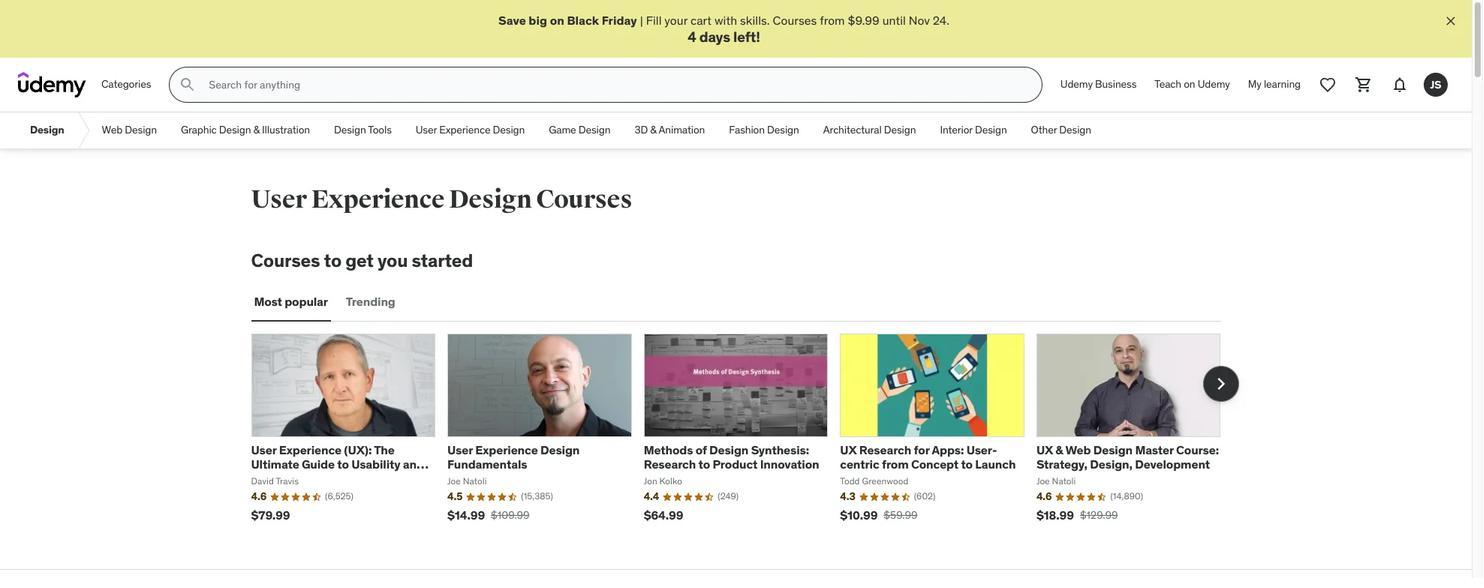 Task type: describe. For each thing, give the bounding box(es) containing it.
udemy image
[[18, 72, 86, 98]]

user-
[[967, 443, 997, 458]]

interior design
[[940, 123, 1007, 137]]

methods
[[644, 443, 693, 458]]

web design
[[102, 123, 157, 137]]

for
[[914, 443, 930, 458]]

synthesis:
[[751, 443, 809, 458]]

teach on udemy link
[[1146, 67, 1239, 103]]

strategy,
[[1037, 457, 1088, 472]]

from inside ux research for apps: user- centric from concept to launch
[[882, 457, 909, 472]]

get
[[345, 249, 374, 273]]

innovation
[[760, 457, 819, 472]]

categories
[[101, 78, 151, 91]]

apps:
[[932, 443, 964, 458]]

left!
[[733, 28, 760, 46]]

save big on black friday | fill your cart with skills. courses from $9.99 until nov 24. 4 days left!
[[498, 13, 950, 46]]

user experience design fundamentals
[[447, 443, 580, 472]]

and
[[403, 457, 424, 472]]

centric
[[840, 457, 879, 472]]

to left get
[[324, 249, 342, 273]]

design right interior
[[975, 123, 1007, 137]]

animation
[[659, 123, 705, 137]]

architectural
[[823, 123, 882, 137]]

research inside ux research for apps: user- centric from concept to launch
[[859, 443, 911, 458]]

ux for ux research for apps: user- centric from concept to launch
[[840, 443, 857, 458]]

Search for anything text field
[[206, 72, 1024, 98]]

ux & web design master course: strategy, design, development
[[1037, 443, 1219, 472]]

until
[[883, 13, 906, 28]]

courses to get you started
[[251, 249, 473, 273]]

design down user experience design link
[[449, 184, 532, 216]]

(ux):
[[344, 443, 372, 458]]

js
[[1430, 78, 1442, 91]]

most
[[254, 295, 282, 310]]

close image
[[1444, 14, 1459, 29]]

my
[[1248, 78, 1262, 91]]

user experience design courses
[[251, 184, 632, 216]]

trending
[[346, 295, 395, 310]]

web inside ux & web design master course: strategy, design, development
[[1066, 443, 1091, 458]]

architectural design link
[[811, 113, 928, 149]]

started
[[412, 249, 473, 273]]

launch
[[975, 457, 1016, 472]]

next image
[[1209, 372, 1233, 396]]

architectural design
[[823, 123, 916, 137]]

$9.99
[[848, 13, 880, 28]]

black
[[567, 13, 599, 28]]

user experience design link
[[404, 113, 537, 149]]

of
[[696, 443, 707, 458]]

research inside methods of design synthesis: research to product innovation
[[644, 457, 696, 472]]

tools
[[368, 123, 392, 137]]

ux & web design master course: strategy, design, development link
[[1037, 443, 1219, 472]]

on inside save big on black friday | fill your cart with skills. courses from $9.99 until nov 24. 4 days left!
[[550, 13, 564, 28]]

courses inside save big on black friday | fill your cart with skills. courses from $9.99 until nov 24. 4 days left!
[[773, 13, 817, 28]]

popular
[[285, 295, 328, 310]]

user for user experience (ux): the ultimate guide to usability and ux
[[251, 443, 277, 458]]

design left game
[[493, 123, 525, 137]]

course:
[[1176, 443, 1219, 458]]

other
[[1031, 123, 1057, 137]]

udemy business
[[1061, 78, 1137, 91]]

submit search image
[[179, 76, 197, 94]]

days
[[699, 28, 730, 46]]

js link
[[1418, 67, 1454, 103]]

most popular button
[[251, 284, 331, 321]]

design right architectural
[[884, 123, 916, 137]]

fundamentals
[[447, 457, 527, 472]]

methods of design synthesis: research to product innovation link
[[644, 443, 819, 472]]

ultimate
[[251, 457, 299, 472]]

fashion design
[[729, 123, 799, 137]]

design inside "link"
[[1059, 123, 1091, 137]]

methods of design synthesis: research to product innovation
[[644, 443, 819, 472]]

business
[[1095, 78, 1137, 91]]

user experience (ux): the ultimate guide to usability and ux link
[[251, 443, 429, 487]]

my learning
[[1248, 78, 1301, 91]]

1 vertical spatial on
[[1184, 78, 1195, 91]]



Task type: locate. For each thing, give the bounding box(es) containing it.
user for user experience design
[[416, 123, 437, 137]]

user experience (ux): the ultimate guide to usability and ux
[[251, 443, 424, 487]]

2 horizontal spatial ux
[[1037, 443, 1053, 458]]

1 horizontal spatial from
[[882, 457, 909, 472]]

concept
[[911, 457, 959, 472]]

categories button
[[92, 67, 160, 103]]

user for user experience design courses
[[251, 184, 307, 216]]

user inside user experience design fundamentals
[[447, 443, 473, 458]]

design inside user experience design fundamentals
[[540, 443, 580, 458]]

& left illustration
[[253, 123, 260, 137]]

1 horizontal spatial courses
[[536, 184, 632, 216]]

ux research for apps: user- centric from concept to launch
[[840, 443, 1016, 472]]

user left guide
[[251, 443, 277, 458]]

fashion design link
[[717, 113, 811, 149]]

& left the design,
[[1056, 443, 1063, 458]]

experience for user experience (ux): the ultimate guide to usability and ux
[[279, 443, 342, 458]]

product
[[713, 457, 758, 472]]

2 horizontal spatial &
[[1056, 443, 1063, 458]]

notifications image
[[1391, 76, 1409, 94]]

design left master
[[1094, 443, 1133, 458]]

design right game
[[579, 123, 611, 137]]

1 horizontal spatial udemy
[[1198, 78, 1230, 91]]

0 horizontal spatial research
[[644, 457, 696, 472]]

0 vertical spatial on
[[550, 13, 564, 28]]

from
[[820, 13, 845, 28], [882, 457, 909, 472]]

experience for user experience design
[[439, 123, 490, 137]]

experience inside user experience design fundamentals
[[475, 443, 538, 458]]

usability
[[351, 457, 400, 472]]

teach on udemy
[[1155, 78, 1230, 91]]

fashion
[[729, 123, 765, 137]]

cart
[[691, 13, 712, 28]]

& for ux & web design master course: strategy, design, development
[[1056, 443, 1063, 458]]

udemy
[[1061, 78, 1093, 91], [1198, 78, 1230, 91]]

friday
[[602, 13, 637, 28]]

1 horizontal spatial ux
[[840, 443, 857, 458]]

0 horizontal spatial on
[[550, 13, 564, 28]]

to inside ux research for apps: user- centric from concept to launch
[[961, 457, 973, 472]]

ux left guide
[[251, 472, 268, 487]]

courses down game design link
[[536, 184, 632, 216]]

0 horizontal spatial web
[[102, 123, 122, 137]]

graphic design & illustration
[[181, 123, 310, 137]]

your
[[665, 13, 688, 28]]

to right guide
[[337, 457, 349, 472]]

1 vertical spatial web
[[1066, 443, 1091, 458]]

trending button
[[343, 284, 398, 321]]

web design link
[[90, 113, 169, 149]]

to
[[324, 249, 342, 273], [337, 457, 349, 472], [698, 457, 710, 472], [961, 457, 973, 472]]

ux
[[840, 443, 857, 458], [1037, 443, 1053, 458], [251, 472, 268, 487]]

illustration
[[262, 123, 310, 137]]

master
[[1135, 443, 1174, 458]]

design down "categories" dropdown button
[[125, 123, 157, 137]]

design link
[[18, 113, 76, 149]]

3d & animation link
[[623, 113, 717, 149]]

ux right innovation
[[840, 443, 857, 458]]

to left launch
[[961, 457, 973, 472]]

1 horizontal spatial on
[[1184, 78, 1195, 91]]

to left product
[[698, 457, 710, 472]]

udemy left my
[[1198, 78, 1230, 91]]

my learning link
[[1239, 67, 1310, 103]]

interior
[[940, 123, 973, 137]]

from inside save big on black friday | fill your cart with skills. courses from $9.99 until nov 24. 4 days left!
[[820, 13, 845, 28]]

design inside methods of design synthesis: research to product innovation
[[709, 443, 749, 458]]

1 horizontal spatial research
[[859, 443, 911, 458]]

ux for ux & web design master course: strategy, design, development
[[1037, 443, 1053, 458]]

interior design link
[[928, 113, 1019, 149]]

research
[[859, 443, 911, 458], [644, 457, 696, 472]]

0 vertical spatial from
[[820, 13, 845, 28]]

learning
[[1264, 78, 1301, 91]]

2 horizontal spatial courses
[[773, 13, 817, 28]]

big
[[529, 13, 547, 28]]

design right "other"
[[1059, 123, 1091, 137]]

ux right launch
[[1037, 443, 1053, 458]]

design right of
[[709, 443, 749, 458]]

skills.
[[740, 13, 770, 28]]

experience inside user experience (ux): the ultimate guide to usability and ux
[[279, 443, 342, 458]]

3d
[[635, 123, 648, 137]]

wishlist image
[[1319, 76, 1337, 94]]

on right teach
[[1184, 78, 1195, 91]]

design left arrow pointing to subcategory menu links image
[[30, 123, 64, 137]]

user experience design fundamentals link
[[447, 443, 580, 472]]

design tools
[[334, 123, 392, 137]]

web
[[102, 123, 122, 137], [1066, 443, 1091, 458]]

arrow pointing to subcategory menu links image
[[76, 113, 90, 149]]

design,
[[1090, 457, 1133, 472]]

courses up most popular
[[251, 249, 320, 273]]

design right fashion
[[767, 123, 799, 137]]

0 horizontal spatial &
[[253, 123, 260, 137]]

fill
[[646, 13, 662, 28]]

4
[[688, 28, 696, 46]]

on
[[550, 13, 564, 28], [1184, 78, 1195, 91]]

1 horizontal spatial web
[[1066, 443, 1091, 458]]

3d & animation
[[635, 123, 705, 137]]

24.
[[933, 13, 950, 28]]

from left $9.99
[[820, 13, 845, 28]]

user
[[416, 123, 437, 137], [251, 184, 307, 216], [251, 443, 277, 458], [447, 443, 473, 458]]

development
[[1135, 457, 1210, 472]]

user right "and" on the bottom of the page
[[447, 443, 473, 458]]

design left tools
[[334, 123, 366, 137]]

0 horizontal spatial courses
[[251, 249, 320, 273]]

user experience design
[[416, 123, 525, 137]]

design tools link
[[322, 113, 404, 149]]

to inside user experience (ux): the ultimate guide to usability and ux
[[337, 457, 349, 472]]

2 udemy from the left
[[1198, 78, 1230, 91]]

udemy inside teach on udemy link
[[1198, 78, 1230, 91]]

ux research for apps: user- centric from concept to launch link
[[840, 443, 1016, 472]]

& inside ux & web design master course: strategy, design, development
[[1056, 443, 1063, 458]]

to inside methods of design synthesis: research to product innovation
[[698, 457, 710, 472]]

teach
[[1155, 78, 1182, 91]]

save
[[498, 13, 526, 28]]

with
[[715, 13, 737, 28]]

shopping cart with 0 items image
[[1355, 76, 1373, 94]]

most popular
[[254, 295, 328, 310]]

game
[[549, 123, 576, 137]]

1 vertical spatial courses
[[536, 184, 632, 216]]

0 horizontal spatial udemy
[[1061, 78, 1093, 91]]

other design
[[1031, 123, 1091, 137]]

0 vertical spatial courses
[[773, 13, 817, 28]]

& right 3d
[[650, 123, 657, 137]]

1 udemy from the left
[[1061, 78, 1093, 91]]

research left product
[[644, 457, 696, 472]]

&
[[253, 123, 260, 137], [650, 123, 657, 137], [1056, 443, 1063, 458]]

design
[[30, 123, 64, 137], [125, 123, 157, 137], [219, 123, 251, 137], [334, 123, 366, 137], [493, 123, 525, 137], [579, 123, 611, 137], [767, 123, 799, 137], [884, 123, 916, 137], [975, 123, 1007, 137], [1059, 123, 1091, 137], [449, 184, 532, 216], [540, 443, 580, 458], [709, 443, 749, 458], [1094, 443, 1133, 458]]

design inside ux & web design master course: strategy, design, development
[[1094, 443, 1133, 458]]

user inside user experience (ux): the ultimate guide to usability and ux
[[251, 443, 277, 458]]

ux inside ux research for apps: user- centric from concept to launch
[[840, 443, 857, 458]]

nov
[[909, 13, 930, 28]]

the
[[374, 443, 395, 458]]

0 vertical spatial web
[[102, 123, 122, 137]]

from left for
[[882, 457, 909, 472]]

|
[[640, 13, 643, 28]]

user right tools
[[416, 123, 437, 137]]

user for user experience design fundamentals
[[447, 443, 473, 458]]

1 horizontal spatial &
[[650, 123, 657, 137]]

design right the fundamentals
[[540, 443, 580, 458]]

0 horizontal spatial from
[[820, 13, 845, 28]]

experience for user experience design fundamentals
[[475, 443, 538, 458]]

you
[[378, 249, 408, 273]]

experience for user experience design courses
[[311, 184, 445, 216]]

game design link
[[537, 113, 623, 149]]

udemy inside udemy business link
[[1061, 78, 1093, 91]]

1 vertical spatial from
[[882, 457, 909, 472]]

courses right the "skills."
[[773, 13, 817, 28]]

graphic design & illustration link
[[169, 113, 322, 149]]

on right big
[[550, 13, 564, 28]]

udemy left business
[[1061, 78, 1093, 91]]

& for 3d & animation
[[650, 123, 657, 137]]

game design
[[549, 123, 611, 137]]

udemy business link
[[1052, 67, 1146, 103]]

research left for
[[859, 443, 911, 458]]

user down illustration
[[251, 184, 307, 216]]

0 horizontal spatial ux
[[251, 472, 268, 487]]

guide
[[302, 457, 335, 472]]

2 vertical spatial courses
[[251, 249, 320, 273]]

ux inside ux & web design master course: strategy, design, development
[[1037, 443, 1053, 458]]

design right graphic in the left top of the page
[[219, 123, 251, 137]]

carousel element
[[251, 334, 1239, 534]]

ux inside user experience (ux): the ultimate guide to usability and ux
[[251, 472, 268, 487]]



Task type: vqa. For each thing, say whether or not it's contained in the screenshot.
Incomplete image associated with Captions (optional)
no



